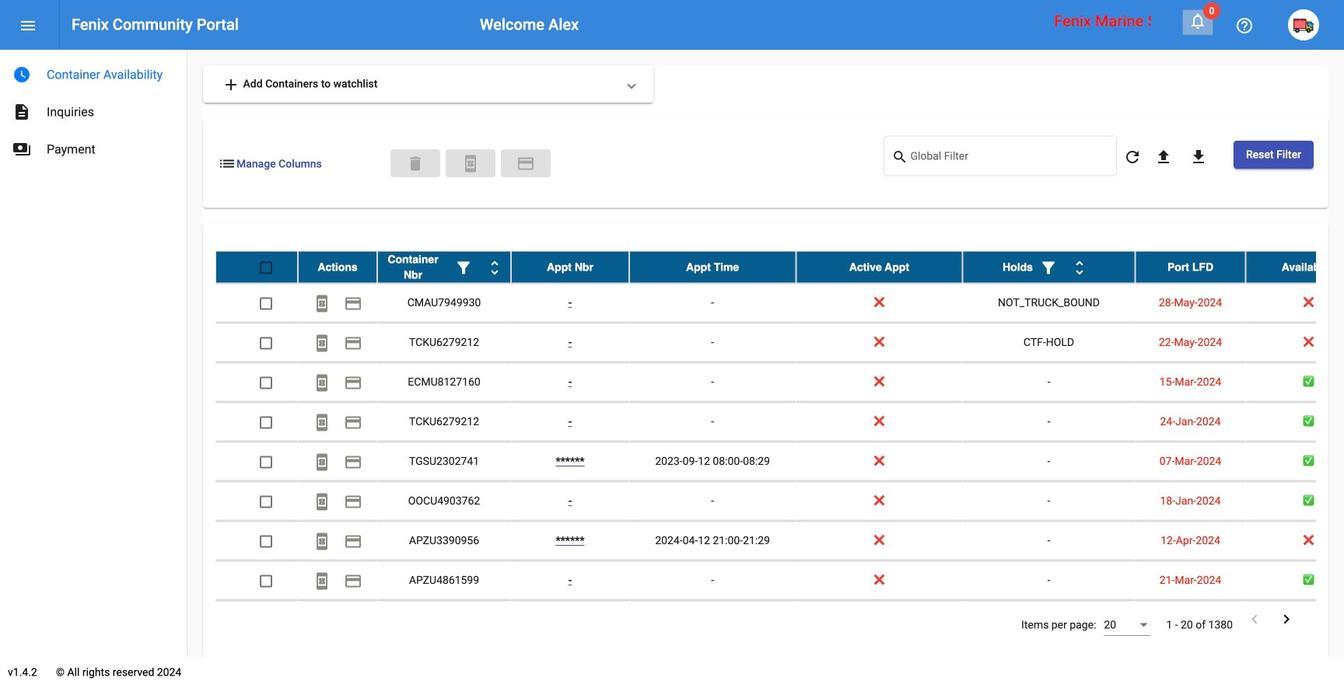 Task type: describe. For each thing, give the bounding box(es) containing it.
6 row from the top
[[216, 443, 1345, 482]]

9 row from the top
[[216, 562, 1345, 601]]

7 column header from the left
[[1136, 252, 1246, 283]]

6 column header from the left
[[963, 252, 1136, 283]]

2 column header from the left
[[377, 252, 511, 283]]

10 row from the top
[[216, 601, 1345, 641]]

5 cell from the left
[[630, 601, 796, 640]]

delete image
[[406, 155, 425, 173]]

2 cell from the left
[[298, 601, 377, 640]]

7 row from the top
[[216, 482, 1345, 522]]

9 cell from the left
[[1246, 601, 1345, 640]]

8 cell from the left
[[1136, 601, 1246, 640]]

3 column header from the left
[[511, 252, 630, 283]]



Task type: locate. For each thing, give the bounding box(es) containing it.
grid
[[216, 252, 1345, 641]]

8 column header from the left
[[1246, 252, 1345, 283]]

column header
[[298, 252, 377, 283], [377, 252, 511, 283], [511, 252, 630, 283], [630, 252, 796, 283], [796, 252, 963, 283], [963, 252, 1136, 283], [1136, 252, 1246, 283], [1246, 252, 1345, 283]]

cell
[[216, 601, 298, 640], [298, 601, 377, 640], [377, 601, 511, 640], [511, 601, 630, 640], [630, 601, 796, 640], [796, 601, 963, 640], [963, 601, 1136, 640], [1136, 601, 1246, 640], [1246, 601, 1345, 640]]

navigation
[[0, 50, 187, 168]]

Global Watchlist Filter field
[[911, 153, 1109, 165]]

3 cell from the left
[[377, 601, 511, 640]]

5 column header from the left
[[796, 252, 963, 283]]

no color image
[[1189, 12, 1208, 30], [12, 65, 31, 84], [12, 103, 31, 121], [12, 140, 31, 159], [1124, 148, 1143, 166], [1155, 148, 1174, 166], [892, 148, 911, 167], [517, 155, 535, 173], [455, 259, 473, 277], [486, 259, 504, 277], [1071, 259, 1090, 277], [313, 294, 332, 313], [344, 294, 363, 313], [344, 334, 363, 353], [313, 374, 332, 393], [313, 453, 332, 472], [344, 453, 363, 472], [344, 533, 363, 551], [313, 572, 332, 591], [344, 572, 363, 591], [1278, 611, 1297, 629]]

1 column header from the left
[[298, 252, 377, 283]]

5 row from the top
[[216, 403, 1345, 443]]

no color image
[[19, 16, 37, 35], [1236, 16, 1255, 35], [222, 75, 241, 94], [1190, 148, 1209, 166], [218, 155, 237, 173], [462, 155, 480, 173], [1040, 259, 1058, 277], [313, 334, 332, 353], [344, 374, 363, 393], [313, 414, 332, 432], [344, 414, 363, 432], [313, 493, 332, 512], [344, 493, 363, 512], [313, 533, 332, 551], [1246, 611, 1265, 629]]

row
[[216, 252, 1345, 284], [216, 284, 1345, 323], [216, 323, 1345, 363], [216, 363, 1345, 403], [216, 403, 1345, 443], [216, 443, 1345, 482], [216, 482, 1345, 522], [216, 522, 1345, 562], [216, 562, 1345, 601], [216, 601, 1345, 641]]

3 row from the top
[[216, 323, 1345, 363]]

7 cell from the left
[[963, 601, 1136, 640]]

2 row from the top
[[216, 284, 1345, 323]]

4 row from the top
[[216, 363, 1345, 403]]

1 cell from the left
[[216, 601, 298, 640]]

4 column header from the left
[[630, 252, 796, 283]]

6 cell from the left
[[796, 601, 963, 640]]

8 row from the top
[[216, 522, 1345, 562]]

1 row from the top
[[216, 252, 1345, 284]]

4 cell from the left
[[511, 601, 630, 640]]



